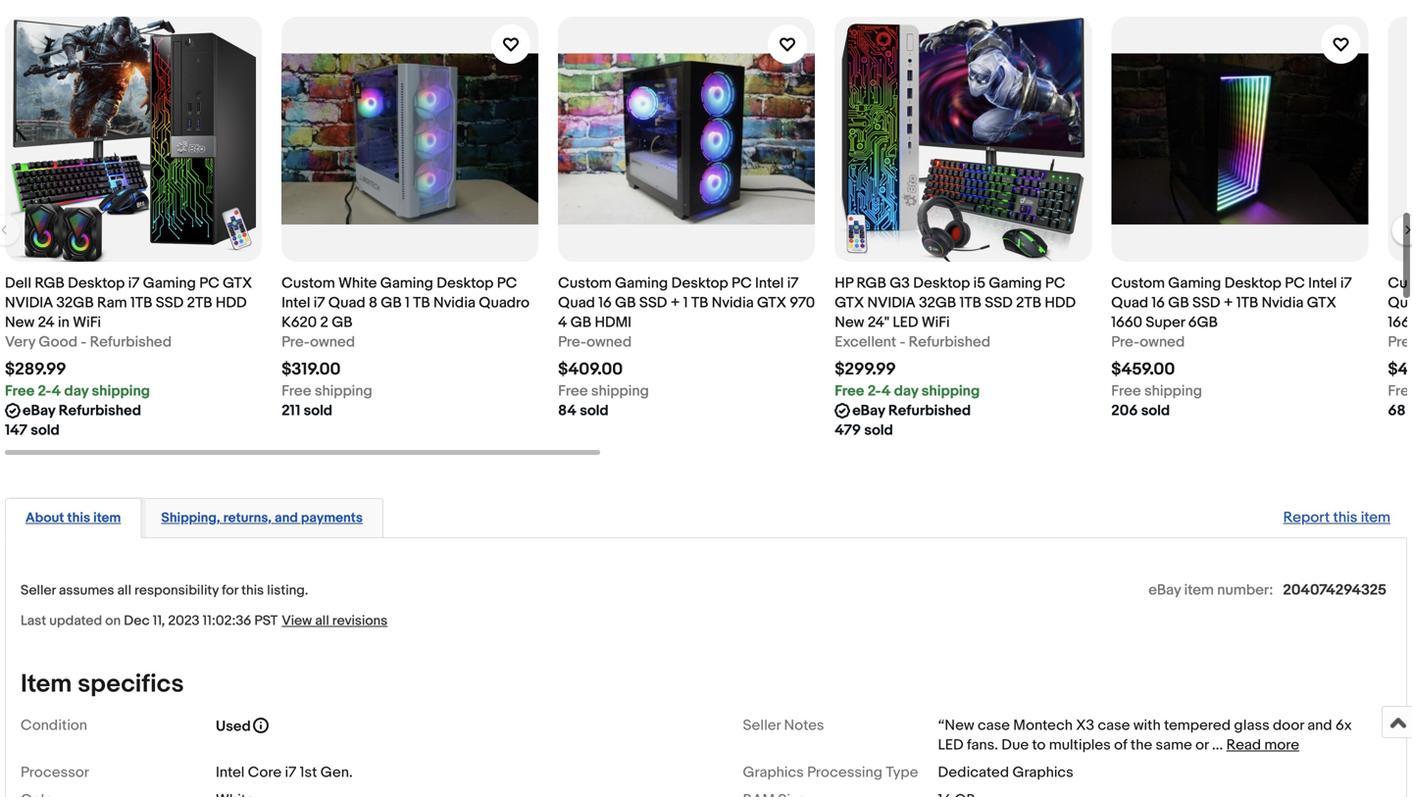 Task type: vqa. For each thing, say whether or not it's contained in the screenshot.
'Bluetooth' to the left
no



Task type: locate. For each thing, give the bounding box(es) containing it.
seller for seller assumes all responsibility for this listing.
[[21, 583, 56, 599]]

ssd inside the custom gaming desktop pc intel i7 quad 16 gb ssd + 1 tb nvidia gtx 970 4 gb hdmi pre-owned $409.00 free shipping 84 sold
[[639, 294, 667, 312]]

pre- down 1660
[[1112, 333, 1140, 351]]

2 horizontal spatial 1tb
[[1237, 294, 1259, 312]]

2 custom from the left
[[558, 275, 612, 292]]

ebay inside text box
[[853, 402, 885, 420]]

1 16 from the left
[[599, 294, 612, 312]]

ebay refurbished down free 2-4 day shipping text box
[[23, 402, 141, 420]]

quad inside the custom gaming desktop pc intel i7 quad 16 gb ssd + 1 tb nvidia gtx 970 4 gb hdmi pre-owned $409.00 free shipping 84 sold
[[558, 294, 595, 312]]

0 horizontal spatial ebay
[[23, 402, 55, 420]]

4 gaming from the left
[[989, 275, 1042, 292]]

pre- up the $409.00 text box
[[558, 333, 587, 351]]

5 free from the left
[[1112, 383, 1142, 400]]

montech
[[1014, 717, 1073, 735]]

new up excellent
[[835, 314, 865, 332]]

pc
[[199, 275, 220, 292], [497, 275, 517, 292], [732, 275, 752, 292], [1046, 275, 1066, 292], [1285, 275, 1305, 292]]

pre-owned text field for $319.00
[[282, 332, 355, 352]]

gen.
[[321, 764, 353, 782]]

all right view
[[315, 613, 329, 630]]

quad for pre-
[[558, 294, 595, 312]]

2- down $299.99 in the top right of the page
[[868, 383, 882, 400]]

custom up 1660
[[1112, 275, 1165, 292]]

2 desktop from the left
[[437, 275, 494, 292]]

pc inside hp rgb g3 desktop i5 gaming pc gtx nvidia 32gb 1tb ssd 2tb hdd new 24" led wifi excellent - refurbished $299.99 free 2-4 day shipping
[[1046, 275, 1066, 292]]

2 owned from the left
[[587, 333, 632, 351]]

2tb
[[187, 294, 212, 312], [1016, 294, 1042, 312]]

-
[[81, 333, 87, 351], [900, 333, 906, 351]]

0 horizontal spatial 2-
[[38, 383, 52, 400]]

i7 up the 970
[[787, 275, 799, 292]]

32gb
[[56, 294, 94, 312], [919, 294, 957, 312]]

3 pre- from the left
[[1112, 333, 1140, 351]]

1 horizontal spatial tb
[[692, 294, 709, 312]]

2- down $289.99 text box
[[38, 383, 52, 400]]

2 tb from the left
[[692, 294, 709, 312]]

1 ssd from the left
[[156, 294, 184, 312]]

i7 inside custom white gaming desktop pc intel i7 quad 8 gb 1 tb nvidia quadro k620 2 gb pre-owned $319.00 free shipping 211 sold
[[314, 294, 325, 312]]

custom up k620
[[282, 275, 335, 292]]

this for report
[[1334, 509, 1358, 527]]

4 free from the left
[[835, 383, 865, 400]]

1 ebay refurbished from the left
[[23, 402, 141, 420]]

and right returns,
[[275, 510, 298, 527]]

custom white gaming desktop pc intel i7 quad 8 gb 1 tb nvidia quadro k620 2 gb pre-owned $319.00 free shipping 211 sold
[[282, 275, 530, 420]]

ebay up 147 sold
[[23, 402, 55, 420]]

i5
[[974, 275, 986, 292]]

gtx inside the custom gaming desktop pc intel i7 quad 16 gb ssd + 1 tb nvidia gtx 970 4 gb hdmi pre-owned $409.00 free shipping 84 sold
[[757, 294, 787, 312]]

- inside dell rgb desktop i7 gaming pc gtx nvidia 32gb ram 1tb ssd 2tb hdd new 24 in wifi very good - refurbished $289.99 free 2-4 day shipping
[[81, 333, 87, 351]]

free shipping text field down the $319.00
[[282, 382, 373, 401]]

graphics
[[743, 764, 804, 782], [1013, 764, 1074, 782]]

1 horizontal spatial free shipping text field
[[558, 382, 649, 401]]

rgb right dell at the left top of the page
[[35, 275, 65, 292]]

"new
[[938, 717, 975, 735]]

nvidia for $319.00
[[434, 294, 476, 312]]

free shipping text field down the $409.00
[[558, 382, 649, 401]]

tb
[[413, 294, 430, 312], [692, 294, 709, 312]]

1 2tb from the left
[[187, 294, 212, 312]]

custom gaming desktop pc intel i7 quad 16 gb ssd + 1 tb nvidia gtx 970 4 gb hdmi pre-owned $409.00 free shipping 84 sold
[[558, 275, 815, 420]]

3 free shipping text field from the left
[[1112, 382, 1203, 401]]

day up ebay refurbished text field
[[64, 383, 89, 400]]

or
[[1196, 737, 1209, 754]]

shipping down the $319.00
[[315, 383, 373, 400]]

hdmi
[[595, 314, 632, 332]]

3 ssd from the left
[[985, 294, 1013, 312]]

new
[[5, 314, 35, 332], [835, 314, 865, 332]]

2 1 from the left
[[683, 294, 688, 312]]

shipping down the $409.00 text box
[[591, 383, 649, 400]]

free inside custom white gaming desktop pc intel i7 quad 8 gb 1 tb nvidia quadro k620 2 gb pre-owned $319.00 free shipping 211 sold
[[282, 383, 311, 400]]

16 inside custom gaming desktop pc intel i7 quad 16 gb ssd + 1tb nvidia gtx 1660 super 6gb pre-owned $459.00 free shipping 206 sold
[[1152, 294, 1165, 312]]

case up of
[[1098, 717, 1130, 735]]

2 + from the left
[[1224, 294, 1234, 312]]

pre- inside custom white gaming desktop pc intel i7 quad 8 gb 1 tb nvidia quadro k620 2 gb pre-owned $319.00 free shipping 211 sold
[[282, 333, 310, 351]]

refurbished
[[90, 333, 172, 351], [909, 333, 991, 351], [59, 402, 141, 420], [889, 402, 971, 420]]

owned
[[310, 333, 355, 351], [587, 333, 632, 351], [1140, 333, 1185, 351]]

new inside dell rgb desktop i7 gaming pc gtx nvidia 32gb ram 1tb ssd 2tb hdd new 24 in wifi very good - refurbished $289.99 free 2-4 day shipping
[[5, 314, 35, 332]]

led inside hp rgb g3 desktop i5 gaming pc gtx nvidia 32gb 1tb ssd 2tb hdd new 24" led wifi excellent - refurbished $299.99 free 2-4 day shipping
[[893, 314, 919, 332]]

1 horizontal spatial pre-owned text field
[[1112, 332, 1185, 352]]

intel up k620
[[282, 294, 310, 312]]

1 horizontal spatial 2tb
[[1016, 294, 1042, 312]]

hdd inside dell rgb desktop i7 gaming pc gtx nvidia 32gb ram 1tb ssd 2tb hdd new 24 in wifi very good - refurbished $289.99 free 2-4 day shipping
[[216, 294, 247, 312]]

item left number:
[[1185, 582, 1214, 599]]

0 horizontal spatial rgb
[[35, 275, 65, 292]]

1 horizontal spatial 32gb
[[919, 294, 957, 312]]

0 horizontal spatial quad
[[329, 294, 366, 312]]

2 case from the left
[[1098, 717, 1130, 735]]

3 gaming from the left
[[615, 275, 668, 292]]

4 ssd from the left
[[1193, 294, 1221, 312]]

about this item button
[[26, 509, 121, 528]]

$409.00
[[558, 359, 623, 380]]

owned inside custom gaming desktop pc intel i7 quad 16 gb ssd + 1tb nvidia gtx 1660 super 6gb pre-owned $459.00 free shipping 206 sold
[[1140, 333, 1185, 351]]

4 pre- from the left
[[1388, 333, 1413, 351]]

4 down $289.99
[[52, 383, 61, 400]]

new inside hp rgb g3 desktop i5 gaming pc gtx nvidia 32gb 1tb ssd 2tb hdd new 24" led wifi excellent - refurbished $299.99 free 2-4 day shipping
[[835, 314, 865, 332]]

custom inside custom gaming desktop pc intel i7 quad 16 gb ssd + 1tb nvidia gtx 1660 super 6gb pre-owned $459.00 free shipping 206 sold
[[1112, 275, 1165, 292]]

1 horizontal spatial nvidia
[[868, 294, 916, 312]]

3 owned from the left
[[1140, 333, 1185, 351]]

4 pc from the left
[[1046, 275, 1066, 292]]

2 pre- from the left
[[558, 333, 587, 351]]

16 up super
[[1152, 294, 1165, 312]]

2 2- from the left
[[868, 383, 882, 400]]

desktop for $459.00
[[1225, 275, 1282, 292]]

pre-owned text field for $459.00
[[1112, 332, 1185, 352]]

2 quad from the left
[[558, 294, 595, 312]]

listing.
[[267, 583, 308, 599]]

graphics down to
[[1013, 764, 1074, 782]]

sold inside custom gaming desktop pc intel i7 quad 16 gb ssd + 1tb nvidia gtx 1660 super 6gb pre-owned $459.00 free shipping 206 sold
[[1142, 402, 1170, 420]]

2 16 from the left
[[1152, 294, 1165, 312]]

1 wifi from the left
[[73, 314, 101, 332]]

0 horizontal spatial graphics
[[743, 764, 804, 782]]

i7 inside the custom gaming desktop pc intel i7 quad 16 gb ssd + 1 tb nvidia gtx 970 4 gb hdmi pre-owned $409.00 free shipping 84 sold
[[787, 275, 799, 292]]

16 inside the custom gaming desktop pc intel i7 quad 16 gb ssd + 1 tb nvidia gtx 970 4 gb hdmi pre-owned $409.00 free shipping 84 sold
[[599, 294, 612, 312]]

2 pre-owned text field from the left
[[1112, 332, 1185, 352]]

specifics
[[78, 669, 184, 700]]

1 vertical spatial all
[[315, 613, 329, 630]]

shipping up ebay refurbished text field
[[92, 383, 150, 400]]

0 horizontal spatial day
[[64, 383, 89, 400]]

refurbished inside text box
[[889, 402, 971, 420]]

1 vertical spatial and
[[1308, 717, 1333, 735]]

1 horizontal spatial 16
[[1152, 294, 1165, 312]]

2 horizontal spatial item
[[1361, 509, 1391, 527]]

+ inside the custom gaming desktop pc intel i7 quad 16 gb ssd + 1 tb nvidia gtx 970 4 gb hdmi pre-owned $409.00 free shipping 84 sold
[[671, 294, 680, 312]]

sold right 206
[[1142, 402, 1170, 420]]

5 shipping from the left
[[1145, 383, 1203, 400]]

more
[[1265, 737, 1300, 754]]

quad inside custom gaming desktop pc intel i7 quad 16 gb ssd + 1tb nvidia gtx 1660 super 6gb pre-owned $459.00 free shipping 206 sold
[[1112, 294, 1149, 312]]

custom gaming desktop pc intel i7 quad 16 gb ssd + 1tb nvidia gtx 1660 super 6gb pre-owned $459.00 free shipping 206 sold
[[1112, 275, 1352, 420]]

1 1 from the left
[[405, 294, 410, 312]]

rgb inside dell rgb desktop i7 gaming pc gtx nvidia 32gb ram 1tb ssd 2tb hdd new 24 in wifi very good - refurbished $289.99 free 2-4 day shipping
[[35, 275, 65, 292]]

2 horizontal spatial 4
[[882, 383, 891, 400]]

0 horizontal spatial nvidia
[[5, 294, 53, 312]]

free down $289.99 text box
[[5, 383, 35, 400]]

Free 2-4 day shipping text field
[[5, 382, 150, 401]]

16
[[599, 294, 612, 312], [1152, 294, 1165, 312]]

led down "new
[[938, 737, 964, 754]]

$299.99
[[835, 359, 896, 380]]

payments
[[301, 510, 363, 527]]

1 vertical spatial seller
[[743, 717, 781, 735]]

- inside hp rgb g3 desktop i5 gaming pc gtx nvidia 32gb 1tb ssd 2tb hdd new 24" led wifi excellent - refurbished $299.99 free 2-4 day shipping
[[900, 333, 906, 351]]

desktop inside dell rgb desktop i7 gaming pc gtx nvidia 32gb ram 1tb ssd 2tb hdd new 24 in wifi very good - refurbished $289.99 free 2-4 day shipping
[[68, 275, 125, 292]]

free shipping text field down $459.00 text box
[[1112, 382, 1203, 401]]

0 horizontal spatial 1
[[405, 294, 410, 312]]

2 free shipping text field from the left
[[558, 382, 649, 401]]

free inside the custom gaming desktop pc intel i7 quad 16 gb ssd + 1 tb nvidia gtx 970 4 gb hdmi pre-owned $409.00 free shipping 84 sold
[[558, 383, 588, 400]]

free inside hp rgb g3 desktop i5 gaming pc gtx nvidia 32gb 1tb ssd 2tb hdd new 24" led wifi excellent - refurbished $299.99 free 2-4 day shipping
[[835, 383, 865, 400]]

refurbished down free 2-4 day shipping text box
[[59, 402, 141, 420]]

1 1tb from the left
[[130, 294, 152, 312]]

2 horizontal spatial custom
[[1112, 275, 1165, 292]]

free up '84'
[[558, 383, 588, 400]]

1 rgb from the left
[[35, 275, 65, 292]]

rgb for refurbished
[[35, 275, 65, 292]]

new up very
[[5, 314, 35, 332]]

2 horizontal spatial free shipping text field
[[1112, 382, 1203, 401]]

pre-
[[282, 333, 310, 351], [558, 333, 587, 351], [1112, 333, 1140, 351], [1388, 333, 1413, 351]]

0 horizontal spatial 2tb
[[187, 294, 212, 312]]

2
[[320, 314, 329, 332]]

quad up hdmi
[[558, 294, 595, 312]]

4 shipping from the left
[[922, 383, 980, 400]]

free up 211 on the bottom left of page
[[282, 383, 311, 400]]

quad
[[329, 294, 366, 312], [558, 294, 595, 312], [1112, 294, 1149, 312]]

0 horizontal spatial -
[[81, 333, 87, 351]]

206 sold text field
[[1112, 401, 1170, 421]]

0 horizontal spatial owned
[[310, 333, 355, 351]]

owned down super
[[1140, 333, 1185, 351]]

free up "68 s" text field
[[1388, 383, 1413, 400]]

free shipping text field for $409.00
[[558, 382, 649, 401]]

sold right 479
[[865, 422, 893, 439]]

0 vertical spatial all
[[117, 583, 131, 599]]

refurbished up free 2-4 day shipping text field
[[909, 333, 991, 351]]

1 horizontal spatial graphics
[[1013, 764, 1074, 782]]

1 day from the left
[[64, 383, 89, 400]]

1 tb from the left
[[413, 294, 430, 312]]

3 1tb from the left
[[1237, 294, 1259, 312]]

intel left hp
[[755, 275, 784, 292]]

0 horizontal spatial item
[[93, 510, 121, 527]]

970
[[790, 294, 815, 312]]

1 quad from the left
[[329, 294, 366, 312]]

1 hdd from the left
[[216, 294, 247, 312]]

...
[[1212, 737, 1223, 754]]

0 horizontal spatial and
[[275, 510, 298, 527]]

this right about
[[67, 510, 90, 527]]

and left the 6x
[[1308, 717, 1333, 735]]

1 horizontal spatial and
[[1308, 717, 1333, 735]]

hp
[[835, 275, 854, 292]]

1 horizontal spatial seller
[[743, 717, 781, 735]]

5 pc from the left
[[1285, 275, 1305, 292]]

item right about
[[93, 510, 121, 527]]

desktop inside custom gaming desktop pc intel i7 quad 16 gb ssd + 1tb nvidia gtx 1660 super 6gb pre-owned $459.00 free shipping 206 sold
[[1225, 275, 1282, 292]]

free down $299.99 in the top right of the page
[[835, 383, 865, 400]]

2 graphics from the left
[[1013, 764, 1074, 782]]

2 - from the left
[[900, 333, 906, 351]]

intel
[[755, 275, 784, 292], [1309, 275, 1338, 292], [282, 294, 310, 312], [216, 764, 245, 782]]

free up 206
[[1112, 383, 1142, 400]]

this right for
[[241, 583, 264, 599]]

2 32gb from the left
[[919, 294, 957, 312]]

gb inside custom gaming desktop pc intel i7 quad 16 gb ssd + 1tb nvidia gtx 1660 super 6gb pre-owned $459.00 free shipping 206 sold
[[1169, 294, 1190, 312]]

shipping inside hp rgb g3 desktop i5 gaming pc gtx nvidia 32gb 1tb ssd 2tb hdd new 24" led wifi excellent - refurbished $299.99 free 2-4 day shipping
[[922, 383, 980, 400]]

2 nvidia from the left
[[868, 294, 916, 312]]

0 horizontal spatial new
[[5, 314, 35, 332]]

gb
[[381, 294, 402, 312], [615, 294, 636, 312], [1169, 294, 1190, 312], [332, 314, 353, 332], [571, 314, 592, 332]]

this inside about this item 'button'
[[67, 510, 90, 527]]

pre- up $45 text box
[[1388, 333, 1413, 351]]

wifi inside dell rgb desktop i7 gaming pc gtx nvidia 32gb ram 1tb ssd 2tb hdd new 24 in wifi very good - refurbished $289.99 free 2-4 day shipping
[[73, 314, 101, 332]]

1 - from the left
[[81, 333, 87, 351]]

1 nvidia from the left
[[434, 294, 476, 312]]

intel left cus
[[1309, 275, 1338, 292]]

1 horizontal spatial ebay
[[853, 402, 885, 420]]

1 horizontal spatial led
[[938, 737, 964, 754]]

refurbished inside text field
[[59, 402, 141, 420]]

1 horizontal spatial -
[[900, 333, 906, 351]]

refurbished inside dell rgb desktop i7 gaming pc gtx nvidia 32gb ram 1tb ssd 2tb hdd new 24 in wifi very good - refurbished $289.99 free 2-4 day shipping
[[90, 333, 172, 351]]

2 nvidia from the left
[[712, 294, 754, 312]]

sold
[[304, 402, 333, 420], [580, 402, 609, 420], [1142, 402, 1170, 420], [31, 422, 60, 439], [865, 422, 893, 439]]

3 custom from the left
[[1112, 275, 1165, 292]]

Pre-owned text field
[[282, 332, 355, 352], [1112, 332, 1185, 352]]

1 inside the custom gaming desktop pc intel i7 quad 16 gb ssd + 1 tb nvidia gtx 970 4 gb hdmi pre-owned $409.00 free shipping 84 sold
[[683, 294, 688, 312]]

seller left "notes"
[[743, 717, 781, 735]]

wifi
[[73, 314, 101, 332], [922, 314, 950, 332]]

owned inside custom white gaming desktop pc intel i7 quad 8 gb 1 tb nvidia quadro k620 2 gb pre-owned $319.00 free shipping 211 sold
[[310, 333, 355, 351]]

shipping
[[92, 383, 150, 400], [315, 383, 373, 400], [591, 383, 649, 400], [922, 383, 980, 400], [1145, 383, 1203, 400]]

all up on
[[117, 583, 131, 599]]

2 shipping from the left
[[315, 383, 373, 400]]

0 horizontal spatial free shipping text field
[[282, 382, 373, 401]]

custom inside custom white gaming desktop pc intel i7 quad 8 gb 1 tb nvidia quadro k620 2 gb pre-owned $319.00 free shipping 211 sold
[[282, 275, 335, 292]]

3 quad from the left
[[1112, 294, 1149, 312]]

1 horizontal spatial quad
[[558, 294, 595, 312]]

owned inside the custom gaming desktop pc intel i7 quad 16 gb ssd + 1 tb nvidia gtx 970 4 gb hdmi pre-owned $409.00 free shipping 84 sold
[[587, 333, 632, 351]]

gtx
[[223, 275, 252, 292], [757, 294, 787, 312], [835, 294, 864, 312], [1307, 294, 1337, 312]]

2 wifi from the left
[[922, 314, 950, 332]]

wifi up the very good - refurbished text field
[[73, 314, 101, 332]]

ssd inside hp rgb g3 desktop i5 gaming pc gtx nvidia 32gb 1tb ssd 2tb hdd new 24" led wifi excellent - refurbished $299.99 free 2-4 day shipping
[[985, 294, 1013, 312]]

pre- down k620
[[282, 333, 310, 351]]

3 shipping from the left
[[591, 383, 649, 400]]

and
[[275, 510, 298, 527], [1308, 717, 1333, 735]]

2 ebay refurbished from the left
[[853, 402, 971, 420]]

this inside report this item link
[[1334, 509, 1358, 527]]

custom up hdmi
[[558, 275, 612, 292]]

1 horizontal spatial 1
[[683, 294, 688, 312]]

pre- inside the custom gaming desktop pc intel i7 quad 16 gb ssd + 1 tb nvidia gtx 970 4 gb hdmi pre-owned $409.00 free shipping 84 sold
[[558, 333, 587, 351]]

1 horizontal spatial day
[[894, 383, 919, 400]]

4 inside dell rgb desktop i7 gaming pc gtx nvidia 32gb ram 1tb ssd 2tb hdd new 24 in wifi very good - refurbished $289.99 free 2-4 day shipping
[[52, 383, 61, 400]]

nvidia for $459.00
[[1262, 294, 1304, 312]]

day up ebay refurbished text box
[[894, 383, 919, 400]]

479 sold text field
[[835, 421, 893, 440]]

0 vertical spatial and
[[275, 510, 298, 527]]

1 pre- from the left
[[282, 333, 310, 351]]

condition
[[21, 717, 87, 735]]

gb up super
[[1169, 294, 1190, 312]]

1 free shipping text field from the left
[[282, 382, 373, 401]]

1 32gb from the left
[[56, 294, 94, 312]]

2 rgb from the left
[[857, 275, 887, 292]]

0 horizontal spatial 1tb
[[130, 294, 152, 312]]

sold right 211 on the bottom left of page
[[304, 402, 333, 420]]

ebay
[[23, 402, 55, 420], [853, 402, 885, 420], [1149, 582, 1181, 599]]

1 horizontal spatial 1tb
[[960, 294, 982, 312]]

0 horizontal spatial tb
[[413, 294, 430, 312]]

custom inside the custom gaming desktop pc intel i7 quad 16 gb ssd + 1 tb nvidia gtx 970 4 gb hdmi pre-owned $409.00 free shipping 84 sold
[[558, 275, 612, 292]]

i7 up the very good - refurbished text field
[[128, 275, 140, 292]]

shipping down $459.00 text box
[[1145, 383, 1203, 400]]

1 horizontal spatial custom
[[558, 275, 612, 292]]

due
[[1002, 737, 1029, 754]]

0 vertical spatial led
[[893, 314, 919, 332]]

1 + from the left
[[671, 294, 680, 312]]

Free shipping text field
[[282, 382, 373, 401], [558, 382, 649, 401], [1112, 382, 1203, 401]]

intel left core
[[216, 764, 245, 782]]

shipping inside custom white gaming desktop pc intel i7 quad 8 gb 1 tb nvidia quadro k620 2 gb pre-owned $319.00 free shipping 211 sold
[[315, 383, 373, 400]]

3 pc from the left
[[732, 275, 752, 292]]

2 free from the left
[[282, 383, 311, 400]]

pre-owned text field down super
[[1112, 332, 1185, 352]]

sold right 147
[[31, 422, 60, 439]]

2 horizontal spatial quad
[[1112, 294, 1149, 312]]

1 horizontal spatial nvidia
[[712, 294, 754, 312]]

2 horizontal spatial this
[[1334, 509, 1358, 527]]

1 pre-owned text field from the left
[[282, 332, 355, 352]]

0 horizontal spatial this
[[67, 510, 90, 527]]

211
[[282, 402, 300, 420]]

16 for $459.00
[[1152, 294, 1165, 312]]

nvidia inside custom white gaming desktop pc intel i7 quad 8 gb 1 tb nvidia quadro k620 2 gb pre-owned $319.00 free shipping 211 sold
[[434, 294, 476, 312]]

quad up 1660
[[1112, 294, 1149, 312]]

this
[[1334, 509, 1358, 527], [67, 510, 90, 527], [241, 583, 264, 599]]

sold inside custom white gaming desktop pc intel i7 quad 8 gb 1 tb nvidia quadro k620 2 gb pre-owned $319.00 free shipping 211 sold
[[304, 402, 333, 420]]

84 sold text field
[[558, 401, 609, 421]]

1 vertical spatial led
[[938, 737, 964, 754]]

1 pc from the left
[[199, 275, 220, 292]]

1 horizontal spatial hdd
[[1045, 294, 1076, 312]]

Free 2-4 day shipping text field
[[835, 382, 980, 401]]

owned down hdmi
[[587, 333, 632, 351]]

seller up last
[[21, 583, 56, 599]]

1
[[405, 294, 410, 312], [683, 294, 688, 312]]

479 sold
[[835, 422, 893, 439]]

1 horizontal spatial ebay refurbished
[[853, 402, 971, 420]]

1 gaming from the left
[[143, 275, 196, 292]]

g3
[[890, 275, 910, 292]]

refurbished inside hp rgb g3 desktop i5 gaming pc gtx nvidia 32gb 1tb ssd 2tb hdd new 24" led wifi excellent - refurbished $299.99 free 2-4 day shipping
[[909, 333, 991, 351]]

1 shipping from the left
[[92, 383, 150, 400]]

32gb up "in"
[[56, 294, 94, 312]]

sold inside the custom gaming desktop pc intel i7 quad 16 gb ssd + 1 tb nvidia gtx 970 4 gb hdmi pre-owned $409.00 free shipping 84 sold
[[580, 402, 609, 420]]

ebay inside text field
[[23, 402, 55, 420]]

1 horizontal spatial 2-
[[868, 383, 882, 400]]

2 hdd from the left
[[1045, 294, 1076, 312]]

0 horizontal spatial ebay refurbished
[[23, 402, 141, 420]]

item
[[1361, 509, 1391, 527], [93, 510, 121, 527], [1185, 582, 1214, 599]]

assumes
[[59, 583, 114, 599]]

0 horizontal spatial case
[[978, 717, 1010, 735]]

case up fans.
[[978, 717, 1010, 735]]

2 horizontal spatial nvidia
[[1262, 294, 1304, 312]]

0 horizontal spatial wifi
[[73, 314, 101, 332]]

1tb inside dell rgb desktop i7 gaming pc gtx nvidia 32gb ram 1tb ssd 2tb hdd new 24 in wifi very good - refurbished $289.99 free 2-4 day shipping
[[130, 294, 152, 312]]

shipping, returns, and payments button
[[161, 509, 363, 528]]

led up excellent - refurbished text box
[[893, 314, 919, 332]]

3 nvidia from the left
[[1262, 294, 1304, 312]]

4 desktop from the left
[[913, 275, 970, 292]]

1 horizontal spatial rgb
[[857, 275, 887, 292]]

2tb inside hp rgb g3 desktop i5 gaming pc gtx nvidia 32gb 1tb ssd 2tb hdd new 24" led wifi excellent - refurbished $299.99 free 2-4 day shipping
[[1016, 294, 1042, 312]]

shipping inside custom gaming desktop pc intel i7 quad 16 gb ssd + 1tb nvidia gtx 1660 super 6gb pre-owned $459.00 free shipping 206 sold
[[1145, 383, 1203, 400]]

i7 inside custom gaming desktop pc intel i7 quad 16 gb ssd + 1tb nvidia gtx 1660 super 6gb pre-owned $459.00 free shipping 206 sold
[[1341, 275, 1352, 292]]

0 horizontal spatial +
[[671, 294, 680, 312]]

- right excellent
[[900, 333, 906, 351]]

0 horizontal spatial hdd
[[216, 294, 247, 312]]

sold right '84'
[[580, 402, 609, 420]]

3 desktop from the left
[[672, 275, 729, 292]]

white
[[339, 275, 377, 292]]

1 horizontal spatial +
[[1224, 294, 1234, 312]]

tab list
[[5, 494, 1408, 538]]

1 owned from the left
[[310, 333, 355, 351]]

graphics down seller notes
[[743, 764, 804, 782]]

0 horizontal spatial 4
[[52, 383, 61, 400]]

ebay refurbished for $299.99
[[853, 402, 971, 420]]

1 horizontal spatial owned
[[587, 333, 632, 351]]

- right "good"
[[81, 333, 87, 351]]

1tb inside hp rgb g3 desktop i5 gaming pc gtx nvidia 32gb 1tb ssd 2tb hdd new 24" led wifi excellent - refurbished $299.99 free 2-4 day shipping
[[960, 294, 982, 312]]

1tb
[[130, 294, 152, 312], [960, 294, 982, 312], [1237, 294, 1259, 312]]

gb right "2"
[[332, 314, 353, 332]]

0 horizontal spatial pre-owned text field
[[282, 332, 355, 352]]

1 horizontal spatial wifi
[[922, 314, 950, 332]]

2tb inside dell rgb desktop i7 gaming pc gtx nvidia 32gb ram 1tb ssd 2tb hdd new 24 in wifi very good - refurbished $289.99 free 2-4 day shipping
[[187, 294, 212, 312]]

6 free from the left
[[1388, 383, 1413, 400]]

i7 inside dell rgb desktop i7 gaming pc gtx nvidia 32gb ram 1tb ssd 2tb hdd new 24 in wifi very good - refurbished $289.99 free 2-4 day shipping
[[128, 275, 140, 292]]

32gb up excellent - refurbished text box
[[919, 294, 957, 312]]

4 up pre-owned text box
[[558, 314, 567, 332]]

ssd inside custom gaming desktop pc intel i7 quad 16 gb ssd + 1tb nvidia gtx 1660 super 6gb pre-owned $459.00 free shipping 206 sold
[[1193, 294, 1221, 312]]

5 gaming from the left
[[1169, 275, 1222, 292]]

tb inside custom white gaming desktop pc intel i7 quad 8 gb 1 tb nvidia quadro k620 2 gb pre-owned $319.00 free shipping 211 sold
[[413, 294, 430, 312]]

i7 up "2"
[[314, 294, 325, 312]]

pc inside custom white gaming desktop pc intel i7 quad 8 gb 1 tb nvidia quadro k620 2 gb pre-owned $319.00 free shipping 211 sold
[[497, 275, 517, 292]]

2 ssd from the left
[[639, 294, 667, 312]]

rgb right hp
[[857, 275, 887, 292]]

item for report this item
[[1361, 509, 1391, 527]]

same
[[1156, 737, 1193, 754]]

16 up hdmi
[[599, 294, 612, 312]]

2 pc from the left
[[497, 275, 517, 292]]

shipping, returns, and payments
[[161, 510, 363, 527]]

rgb
[[35, 275, 65, 292], [857, 275, 887, 292]]

processor
[[21, 764, 89, 782]]

gaming inside custom gaming desktop pc intel i7 quad 16 gb ssd + 1tb nvidia gtx 1660 super 6gb pre-owned $459.00 free shipping 206 sold
[[1169, 275, 1222, 292]]

0 horizontal spatial seller
[[21, 583, 56, 599]]

1 new from the left
[[5, 314, 35, 332]]

0 horizontal spatial nvidia
[[434, 294, 476, 312]]

quad down white
[[329, 294, 366, 312]]

nvidia down g3
[[868, 294, 916, 312]]

gaming
[[143, 275, 196, 292], [380, 275, 433, 292], [615, 275, 668, 292], [989, 275, 1042, 292], [1169, 275, 1222, 292]]

ebay up 479 sold
[[853, 402, 885, 420]]

+ inside custom gaming desktop pc intel i7 quad 16 gb ssd + 1tb nvidia gtx 1660 super 6gb pre-owned $459.00 free shipping 206 sold
[[1224, 294, 1234, 312]]

wifi up excellent - refurbished text box
[[922, 314, 950, 332]]

1 horizontal spatial case
[[1098, 717, 1130, 735]]

2 day from the left
[[894, 383, 919, 400]]

32gb inside hp rgb g3 desktop i5 gaming pc gtx nvidia 32gb 1tb ssd 2tb hdd new 24" led wifi excellent - refurbished $299.99 free 2-4 day shipping
[[919, 294, 957, 312]]

68 s text field
[[1388, 401, 1413, 421]]

pre-owned text field down "2"
[[282, 332, 355, 352]]

hdd for $299.99
[[1045, 294, 1076, 312]]

0 vertical spatial seller
[[21, 583, 56, 599]]

ssd
[[156, 294, 184, 312], [639, 294, 667, 312], [985, 294, 1013, 312], [1193, 294, 1221, 312]]

ebay refurbished down free 2-4 day shipping text field
[[853, 402, 971, 420]]

0 horizontal spatial custom
[[282, 275, 335, 292]]

ebay left number:
[[1149, 582, 1181, 599]]

1 custom from the left
[[282, 275, 335, 292]]

206
[[1112, 402, 1138, 420]]

item right report
[[1361, 509, 1391, 527]]

wifi inside hp rgb g3 desktop i5 gaming pc gtx nvidia 32gb 1tb ssd 2tb hdd new 24" led wifi excellent - refurbished $299.99 free 2-4 day shipping
[[922, 314, 950, 332]]

24
[[38, 314, 55, 332]]

3 free from the left
[[558, 383, 588, 400]]

1 horizontal spatial 4
[[558, 314, 567, 332]]

2 2tb from the left
[[1016, 294, 1042, 312]]

2 horizontal spatial owned
[[1140, 333, 1185, 351]]

updated
[[49, 613, 102, 630]]

5 desktop from the left
[[1225, 275, 1282, 292]]

2 1tb from the left
[[960, 294, 982, 312]]

1 free from the left
[[5, 383, 35, 400]]

returns,
[[223, 510, 272, 527]]

tb inside the custom gaming desktop pc intel i7 quad 16 gb ssd + 1 tb nvidia gtx 970 4 gb hdmi pre-owned $409.00 free shipping 84 sold
[[692, 294, 709, 312]]

0 horizontal spatial 32gb
[[56, 294, 94, 312]]

on
[[105, 613, 121, 630]]

i7 left cus
[[1341, 275, 1352, 292]]

$299.99 text field
[[835, 359, 896, 380]]

2 new from the left
[[835, 314, 865, 332]]

0 horizontal spatial led
[[893, 314, 919, 332]]

case
[[978, 717, 1010, 735], [1098, 717, 1130, 735]]

desktop inside the custom gaming desktop pc intel i7 quad 16 gb ssd + 1 tb nvidia gtx 970 4 gb hdmi pre-owned $409.00 free shipping 84 sold
[[672, 275, 729, 292]]

0 horizontal spatial 16
[[599, 294, 612, 312]]

gaming inside hp rgb g3 desktop i5 gaming pc gtx nvidia 32gb 1tb ssd 2tb hdd new 24" led wifi excellent - refurbished $299.99 free 2-4 day shipping
[[989, 275, 1042, 292]]

1 2- from the left
[[38, 383, 52, 400]]

2 gaming from the left
[[380, 275, 433, 292]]

owned for $319.00
[[310, 333, 355, 351]]

this right report
[[1334, 509, 1358, 527]]

1 horizontal spatial new
[[835, 314, 865, 332]]

door
[[1273, 717, 1305, 735]]

nvidia down dell at the left top of the page
[[5, 294, 53, 312]]

1 desktop from the left
[[68, 275, 125, 292]]

ebay for $289.99
[[23, 402, 55, 420]]

refurbished down ram
[[90, 333, 172, 351]]

day
[[64, 383, 89, 400], [894, 383, 919, 400]]

1 nvidia from the left
[[5, 294, 53, 312]]

shipping up ebay refurbished text box
[[922, 383, 980, 400]]

4 down $299.99 text box on the right top of the page
[[882, 383, 891, 400]]

free inside dell rgb desktop i7 gaming pc gtx nvidia 32gb ram 1tb ssd 2tb hdd new 24 in wifi very good - refurbished $289.99 free 2-4 day shipping
[[5, 383, 35, 400]]

$45
[[1388, 359, 1413, 380]]

and inside button
[[275, 510, 298, 527]]

refurbished down free 2-4 day shipping text field
[[889, 402, 971, 420]]

owned down "2"
[[310, 333, 355, 351]]



Task type: describe. For each thing, give the bounding box(es) containing it.
core
[[248, 764, 282, 782]]

1tb for refurbished
[[130, 294, 152, 312]]

day inside dell rgb desktop i7 gaming pc gtx nvidia 32gb ram 1tb ssd 2tb hdd new 24 in wifi very good - refurbished $289.99 free 2-4 day shipping
[[64, 383, 89, 400]]

1 case from the left
[[978, 717, 1010, 735]]

$289.99 text field
[[5, 359, 66, 380]]

last
[[21, 613, 46, 630]]

free inside custom gaming desktop pc intel i7 quad 16 gb ssd + 1tb nvidia gtx 1660 super 6gb pre-owned $459.00 free shipping 206 sold
[[1112, 383, 1142, 400]]

intel inside custom gaming desktop pc intel i7 quad 16 gb ssd + 1tb nvidia gtx 1660 super 6gb pre-owned $459.00 free shipping 206 sold
[[1309, 275, 1338, 292]]

2023
[[168, 613, 200, 630]]

1tb inside custom gaming desktop pc intel i7 quad 16 gb ssd + 1tb nvidia gtx 1660 super 6gb pre-owned $459.00 free shipping 206 sold
[[1237, 294, 1259, 312]]

excellent
[[835, 333, 897, 351]]

$319.00 text field
[[282, 359, 341, 380]]

ebay refurbished for $289.99
[[23, 402, 141, 420]]

1 horizontal spatial item
[[1185, 582, 1214, 599]]

new for $289.99
[[5, 314, 35, 332]]

x3
[[1076, 717, 1095, 735]]

responsibility
[[134, 583, 219, 599]]

ebay for free
[[853, 402, 885, 420]]

68
[[1388, 402, 1406, 420]]

used
[[216, 718, 251, 736]]

wifi for refurbished
[[73, 314, 101, 332]]

read more
[[1227, 737, 1300, 754]]

ebay item number: 204074294325
[[1149, 582, 1387, 599]]

cus
[[1388, 275, 1413, 292]]

8
[[369, 294, 378, 312]]

intel core i7 1st gen.
[[216, 764, 353, 782]]

for
[[222, 583, 238, 599]]

2- inside dell rgb desktop i7 gaming pc gtx nvidia 32gb ram 1tb ssd 2tb hdd new 24 in wifi very good - refurbished $289.99 free 2-4 day shipping
[[38, 383, 52, 400]]

6gb
[[1189, 314, 1218, 332]]

item
[[21, 669, 72, 700]]

wifi for $299.99
[[922, 314, 950, 332]]

read more button
[[1227, 737, 1300, 754]]

$459.00
[[1112, 359, 1175, 380]]

147
[[5, 422, 27, 439]]

gtx inside hp rgb g3 desktop i5 gaming pc gtx nvidia 32gb 1tb ssd 2tb hdd new 24" led wifi excellent - refurbished $299.99 free 2-4 day shipping
[[835, 294, 864, 312]]

desktop inside hp rgb g3 desktop i5 gaming pc gtx nvidia 32gb 1tb ssd 2tb hdd new 24" led wifi excellent - refurbished $299.99 free 2-4 day shipping
[[913, 275, 970, 292]]

4 inside hp rgb g3 desktop i5 gaming pc gtx nvidia 32gb 1tb ssd 2tb hdd new 24" led wifi excellent - refurbished $299.99 free 2-4 day shipping
[[882, 383, 891, 400]]

1 horizontal spatial all
[[315, 613, 329, 630]]

desktop inside custom white gaming desktop pc intel i7 quad 8 gb 1 tb nvidia quadro k620 2 gb pre-owned $319.00 free shipping 211 sold
[[437, 275, 494, 292]]

1st
[[300, 764, 317, 782]]

pre- inside custom gaming desktop pc intel i7 quad 16 gb ssd + 1tb nvidia gtx 1660 super 6gb pre-owned $459.00 free shipping 206 sold
[[1112, 333, 1140, 351]]

hdd for refurbished
[[216, 294, 247, 312]]

in
[[58, 314, 70, 332]]

desktop for pre-
[[672, 275, 729, 292]]

nvidia inside hp rgb g3 desktop i5 gaming pc gtx nvidia 32gb 1tb ssd 2tb hdd new 24" led wifi excellent - refurbished $299.99 free 2-4 day shipping
[[868, 294, 916, 312]]

super
[[1146, 314, 1185, 332]]

intel inside the custom gaming desktop pc intel i7 quad 16 gb ssd + 1 tb nvidia gtx 970 4 gb hdmi pre-owned $409.00 free shipping 84 sold
[[755, 275, 784, 292]]

pc inside the custom gaming desktop pc intel i7 quad 16 gb ssd + 1 tb nvidia gtx 970 4 gb hdmi pre-owned $409.00 free shipping 84 sold
[[732, 275, 752, 292]]

Pre-owned text field
[[558, 332, 632, 352]]

4 inside the custom gaming desktop pc intel i7 quad 16 gb ssd + 1 tb nvidia gtx 970 4 gb hdmi pre-owned $409.00 free shipping 84 sold
[[558, 314, 567, 332]]

$459.00 text field
[[1112, 359, 1175, 380]]

1 horizontal spatial this
[[241, 583, 264, 599]]

type
[[886, 764, 919, 782]]

very
[[5, 333, 35, 351]]

tab list containing about this item
[[5, 494, 1408, 538]]

and inside the "new case montech x3 case with tempered glass door and 6x led fans. due to multiples of the same or ...
[[1308, 717, 1333, 735]]

479
[[835, 422, 861, 439]]

gtx inside custom gaming desktop pc intel i7 quad 16 gb ssd + 1tb nvidia gtx 1660 super 6gb pre-owned $459.00 free shipping 206 sold
[[1307, 294, 1337, 312]]

147 sold text field
[[5, 421, 60, 440]]

2tb for refurbished
[[187, 294, 212, 312]]

6x
[[1336, 717, 1352, 735]]

to
[[1032, 737, 1046, 754]]

dedicated
[[938, 764, 1010, 782]]

gaming inside dell rgb desktop i7 gaming pc gtx nvidia 32gb ram 1tb ssd 2tb hdd new 24 in wifi very good - refurbished $289.99 free 2-4 day shipping
[[143, 275, 196, 292]]

hp rgb g3 desktop i5 gaming pc gtx nvidia 32gb 1tb ssd 2tb hdd new 24" led wifi excellent - refurbished $299.99 free 2-4 day shipping
[[835, 275, 1076, 400]]

quad for $459.00
[[1112, 294, 1149, 312]]

processing
[[807, 764, 883, 782]]

pc inside dell rgb desktop i7 gaming pc gtx nvidia 32gb ram 1tb ssd 2tb hdd new 24 in wifi very good - refurbished $289.99 free 2-4 day shipping
[[199, 275, 220, 292]]

fans.
[[967, 737, 999, 754]]

shipping,
[[161, 510, 220, 527]]

sold inside text field
[[31, 422, 60, 439]]

tempered
[[1164, 717, 1231, 735]]

Free text field
[[1388, 382, 1413, 401]]

owned for $459.00
[[1140, 333, 1185, 351]]

report
[[1284, 509, 1330, 527]]

2- inside hp rgb g3 desktop i5 gaming pc gtx nvidia 32gb 1tb ssd 2tb hdd new 24" led wifi excellent - refurbished $299.99 free 2-4 day shipping
[[868, 383, 882, 400]]

ssd inside dell rgb desktop i7 gaming pc gtx nvidia 32gb ram 1tb ssd 2tb hdd new 24 in wifi very good - refurbished $289.99 free 2-4 day shipping
[[156, 294, 184, 312]]

this for about
[[67, 510, 90, 527]]

shipping inside dell rgb desktop i7 gaming pc gtx nvidia 32gb ram 1tb ssd 2tb hdd new 24 in wifi very good - refurbished $289.99 free 2-4 day shipping
[[92, 383, 150, 400]]

view all revisions link
[[278, 612, 388, 630]]

1660
[[1112, 314, 1143, 332]]

number:
[[1218, 582, 1274, 599]]

1tb for $299.99
[[960, 294, 982, 312]]

1 inside custom white gaming desktop pc intel i7 quad 8 gb 1 tb nvidia quadro k620 2 gb pre-owned $319.00 free shipping 211 sold
[[405, 294, 410, 312]]

+ for $409.00
[[671, 294, 680, 312]]

read
[[1227, 737, 1262, 754]]

the
[[1131, 737, 1153, 754]]

211 sold text field
[[282, 401, 333, 421]]

pst
[[254, 613, 278, 630]]

view
[[282, 613, 312, 630]]

new for $299.99
[[835, 314, 865, 332]]

dell rgb desktop i7 gaming pc gtx nvidia 32gb ram 1tb ssd 2tb hdd new 24 in wifi very good - refurbished $289.99 free 2-4 day shipping
[[5, 275, 252, 400]]

Pre- text field
[[1388, 332, 1413, 352]]

shipping inside the custom gaming desktop pc intel i7 quad 16 gb ssd + 1 tb nvidia gtx 970 4 gb hdmi pre-owned $409.00 free shipping 84 sold
[[591, 383, 649, 400]]

with
[[1134, 717, 1161, 735]]

204074294325
[[1284, 582, 1387, 599]]

nvidia inside dell rgb desktop i7 gaming pc gtx nvidia 32gb ram 1tb ssd 2tb hdd new 24 in wifi very good - refurbished $289.99 free 2-4 day shipping
[[5, 294, 53, 312]]

32gb inside dell rgb desktop i7 gaming pc gtx nvidia 32gb ram 1tb ssd 2tb hdd new 24 in wifi very good - refurbished $289.99 free 2-4 day shipping
[[56, 294, 94, 312]]

item for about this item
[[93, 510, 121, 527]]

$409.00 text field
[[558, 359, 623, 380]]

cus pre- $45 free 68 s
[[1388, 275, 1413, 420]]

free shipping text field for $459.00
[[1112, 382, 1203, 401]]

84
[[558, 402, 577, 420]]

seller notes
[[743, 717, 825, 735]]

revisions
[[332, 613, 388, 630]]

report this item link
[[1274, 499, 1401, 537]]

24"
[[868, 314, 890, 332]]

eBay Refurbished text field
[[853, 401, 971, 421]]

custom for $319.00
[[282, 275, 335, 292]]

i7 left 1st
[[285, 764, 297, 782]]

11:02:36
[[203, 613, 251, 630]]

sold inside text box
[[865, 422, 893, 439]]

$289.99
[[5, 359, 66, 380]]

gb up hdmi
[[615, 294, 636, 312]]

notes
[[784, 717, 825, 735]]

good
[[39, 333, 78, 351]]

about
[[26, 510, 64, 527]]

multiples
[[1049, 737, 1111, 754]]

1 graphics from the left
[[743, 764, 804, 782]]

11,
[[153, 613, 165, 630]]

led inside the "new case montech x3 case with tempered glass door and 6x led fans. due to multiples of the same or ...
[[938, 737, 964, 754]]

$45 text field
[[1388, 359, 1413, 380]]

quadro
[[479, 294, 530, 312]]

gaming inside the custom gaming desktop pc intel i7 quad 16 gb ssd + 1 tb nvidia gtx 970 4 gb hdmi pre-owned $409.00 free shipping 84 sold
[[615, 275, 668, 292]]

147 sold
[[5, 422, 60, 439]]

dell
[[5, 275, 31, 292]]

of
[[1114, 737, 1128, 754]]

last updated on dec 11, 2023 11:02:36 pst view all revisions
[[21, 613, 388, 630]]

custom for pre-
[[558, 275, 612, 292]]

16 for pre-
[[599, 294, 612, 312]]

rgb for $299.99
[[857, 275, 887, 292]]

k620
[[282, 314, 317, 332]]

gb up pre-owned text box
[[571, 314, 592, 332]]

desktop for good
[[68, 275, 125, 292]]

pc inside custom gaming desktop pc intel i7 quad 16 gb ssd + 1tb nvidia gtx 1660 super 6gb pre-owned $459.00 free shipping 206 sold
[[1285, 275, 1305, 292]]

Very Good - Refurbished text field
[[5, 332, 172, 352]]

dec
[[124, 613, 150, 630]]

free shipping text field for $319.00
[[282, 382, 373, 401]]

seller for seller notes
[[743, 717, 781, 735]]

eBay Refurbished text field
[[23, 401, 141, 421]]

gtx inside dell rgb desktop i7 gaming pc gtx nvidia 32gb ram 1tb ssd 2tb hdd new 24 in wifi very good - refurbished $289.99 free 2-4 day shipping
[[223, 275, 252, 292]]

+ for $459.00
[[1224, 294, 1234, 312]]

custom for $459.00
[[1112, 275, 1165, 292]]

2tb for $299.99
[[1016, 294, 1042, 312]]

nvidia inside the custom gaming desktop pc intel i7 quad 16 gb ssd + 1 tb nvidia gtx 970 4 gb hdmi pre-owned $409.00 free shipping 84 sold
[[712, 294, 754, 312]]

0 horizontal spatial all
[[117, 583, 131, 599]]

gaming inside custom white gaming desktop pc intel i7 quad 8 gb 1 tb nvidia quadro k620 2 gb pre-owned $319.00 free shipping 211 sold
[[380, 275, 433, 292]]

s
[[1409, 402, 1413, 420]]

seller assumes all responsibility for this listing.
[[21, 583, 308, 599]]

about this item
[[26, 510, 121, 527]]

day inside hp rgb g3 desktop i5 gaming pc gtx nvidia 32gb 1tb ssd 2tb hdd new 24" led wifi excellent - refurbished $299.99 free 2-4 day shipping
[[894, 383, 919, 400]]

intel inside custom white gaming desktop pc intel i7 quad 8 gb 1 tb nvidia quadro k620 2 gb pre-owned $319.00 free shipping 211 sold
[[282, 294, 310, 312]]

gb right 8
[[381, 294, 402, 312]]

$319.00
[[282, 359, 341, 380]]

quad inside custom white gaming desktop pc intel i7 quad 8 gb 1 tb nvidia quadro k620 2 gb pre-owned $319.00 free shipping 211 sold
[[329, 294, 366, 312]]

2 horizontal spatial ebay
[[1149, 582, 1181, 599]]

glass
[[1234, 717, 1270, 735]]

Excellent - Refurbished text field
[[835, 332, 991, 352]]



